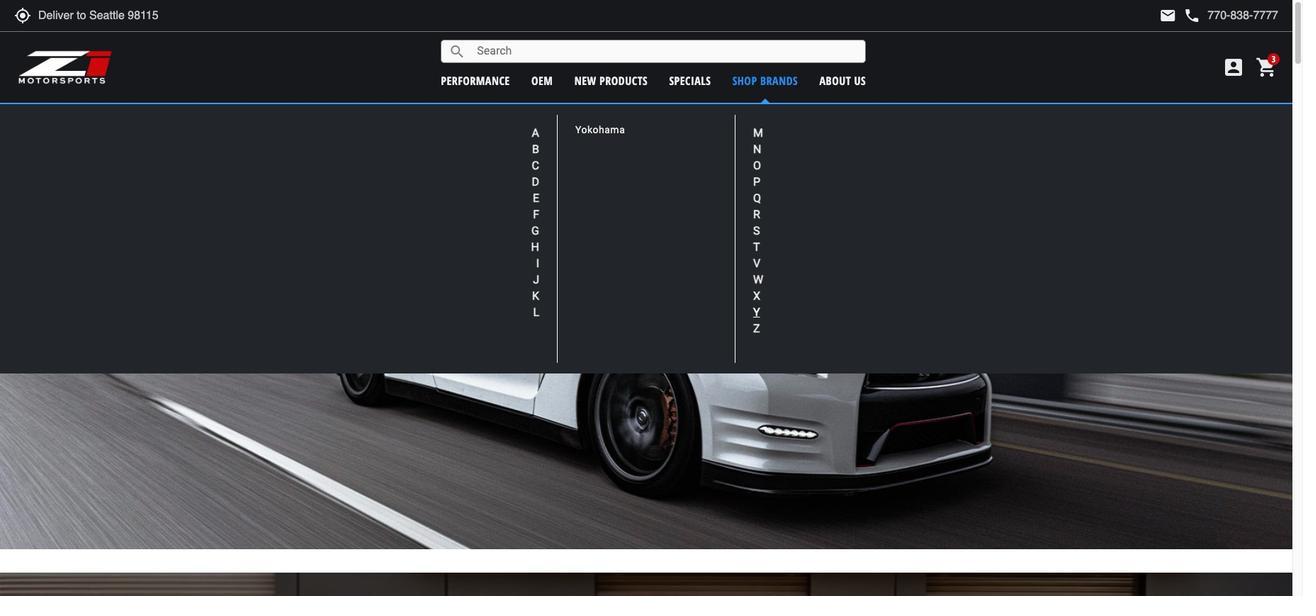 Task type: vqa. For each thing, say whether or not it's contained in the screenshot.
the bottommost Z1
no



Task type: locate. For each thing, give the bounding box(es) containing it.
i
[[537, 257, 540, 270]]

shop brands
[[733, 73, 799, 88]]

p
[[754, 175, 761, 189]]

d
[[532, 175, 540, 189]]

yokohama
[[576, 124, 626, 136]]

f
[[533, 208, 540, 221]]

specials link
[[670, 73, 711, 88]]

q
[[754, 191, 762, 205]]

oem link
[[532, 73, 553, 88]]

s
[[754, 224, 760, 238]]

j
[[533, 273, 540, 286]]

new
[[575, 73, 597, 88]]

account_box link
[[1220, 56, 1249, 79]]

m
[[754, 126, 764, 140]]

currently
[[572, 110, 621, 124]]

l
[[534, 306, 540, 319]]

oem
[[532, 73, 553, 88]]

mail phone
[[1160, 7, 1201, 24]]

(change model) link
[[705, 111, 769, 124]]

v
[[754, 257, 761, 270]]

a b c d e f g h i j k l
[[532, 126, 540, 319]]

performance link
[[441, 73, 510, 88]]

currently shopping: r35 (change model)
[[572, 110, 769, 124]]

new products link
[[575, 73, 648, 88]]

shopping:
[[624, 110, 676, 124]]

brands
[[761, 73, 799, 88]]



Task type: describe. For each thing, give the bounding box(es) containing it.
b
[[533, 143, 540, 156]]

about us link
[[820, 73, 867, 88]]

r35
[[679, 110, 700, 124]]

y
[[754, 306, 761, 319]]

specials
[[670, 73, 711, 88]]

yokohama link
[[576, 124, 626, 136]]

shopping_cart
[[1256, 56, 1279, 79]]

k
[[532, 289, 540, 303]]

search
[[449, 43, 466, 60]]

phone link
[[1184, 7, 1279, 24]]

products
[[600, 73, 648, 88]]

r
[[754, 208, 761, 221]]

shop
[[733, 73, 758, 88]]

model)
[[741, 111, 769, 124]]

m n o p q r s t v w x y z
[[754, 126, 764, 335]]

about
[[820, 73, 852, 88]]

a
[[532, 126, 540, 140]]

account_box
[[1223, 56, 1246, 79]]

(change
[[705, 111, 738, 124]]

e
[[533, 191, 540, 205]]

new products
[[575, 73, 648, 88]]

o
[[754, 159, 762, 172]]

shopping_cart link
[[1253, 56, 1279, 79]]

r35 gtr mods take your r35 to the next level image
[[0, 132, 1293, 549]]

x
[[754, 289, 761, 303]]

us
[[855, 73, 867, 88]]

n
[[754, 143, 762, 156]]

my_location
[[14, 7, 31, 24]]

mail
[[1160, 7, 1177, 24]]

Search search field
[[466, 40, 866, 62]]

win this truck shop now to get automatically entered image
[[0, 573, 1293, 596]]

performance
[[441, 73, 510, 88]]

c
[[532, 159, 540, 172]]

about us
[[820, 73, 867, 88]]

z1 motorsports logo image
[[18, 50, 113, 85]]

phone
[[1184, 7, 1201, 24]]

g
[[532, 224, 540, 238]]

mail link
[[1160, 7, 1177, 24]]

shop brands link
[[733, 73, 799, 88]]

h
[[532, 240, 540, 254]]

w
[[754, 273, 764, 286]]

t
[[754, 240, 761, 254]]

z
[[754, 322, 761, 335]]



